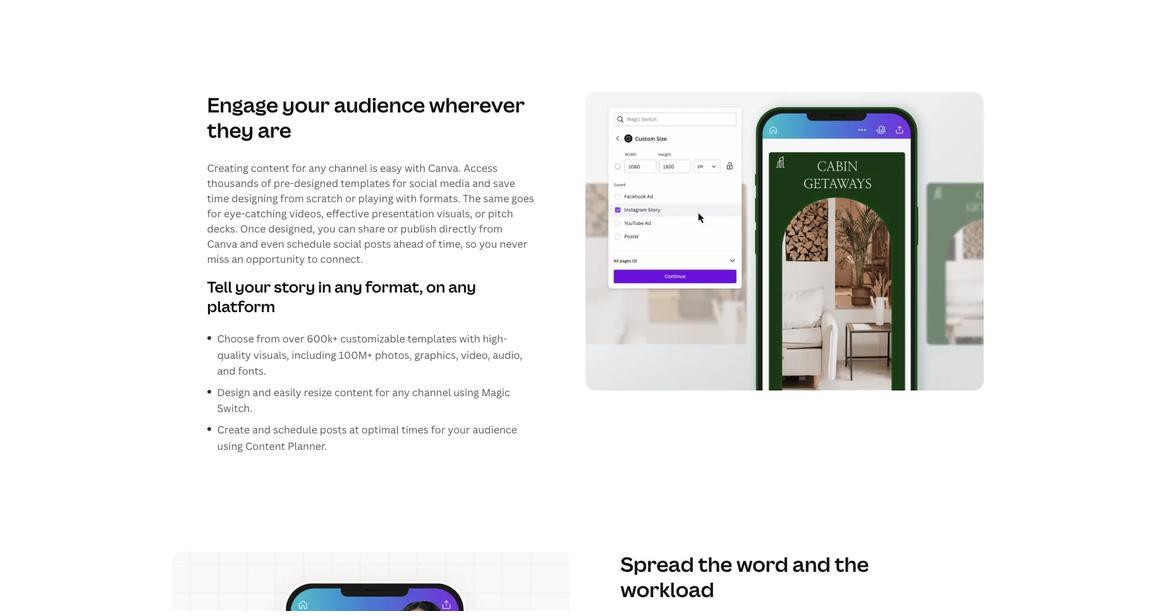 Task type: describe. For each thing, give the bounding box(es) containing it.
publish
[[401, 222, 437, 236]]

create
[[217, 423, 250, 437]]

planner.
[[288, 440, 327, 453]]

audience inside create and schedule posts at optimal times for your audience using content planner.
[[473, 423, 518, 437]]

in
[[318, 276, 332, 297]]

2 horizontal spatial from
[[479, 222, 503, 236]]

designing
[[232, 192, 278, 205]]

content inside creating content for any channel is easy with canva. access thousands of pre-designed templates for social media and save time designing from scratch or playing with formats. the same goes for eye-catching videos, effective presentation visuals, or pitch decks. once designed, you can share or publish directly from canva and even schedule social posts ahead of time, so you never miss an opportunity to connect.
[[251, 161, 289, 175]]

any inside design and easily resize content for any channel using magic switch.
[[392, 386, 410, 400]]

and inside choose from over 600k+ customizable templates with high- quality visuals, including 100m+ photos, graphics, video, audio, and fonts.
[[217, 365, 236, 379]]

and down access
[[473, 176, 491, 190]]

pitch
[[488, 207, 514, 221]]

miss
[[207, 252, 229, 266]]

decks.
[[207, 222, 238, 236]]

engage
[[207, 91, 278, 118]]

design and easily resize content for any channel using magic switch.
[[217, 386, 511, 416]]

tell your story in any format, on any platform
[[207, 276, 476, 317]]

presentation
[[372, 207, 435, 221]]

easy
[[380, 161, 402, 175]]

pre-
[[274, 176, 294, 190]]

visuals, inside creating content for any channel is easy with canva. access thousands of pre-designed templates for social media and save time designing from scratch or playing with formats. the same goes for eye-catching videos, effective presentation visuals, or pitch decks. once designed, you can share or publish directly from canva and even schedule social posts ahead of time, so you never miss an opportunity to connect.
[[437, 207, 473, 221]]

time,
[[439, 237, 463, 251]]

choose
[[217, 332, 254, 346]]

content
[[245, 440, 285, 453]]

0 horizontal spatial you
[[318, 222, 336, 236]]

1 vertical spatial of
[[426, 237, 436, 251]]

1 the from the left
[[699, 551, 733, 578]]

to
[[308, 252, 318, 266]]

ahead
[[394, 237, 424, 251]]

1 horizontal spatial you
[[480, 237, 498, 251]]

posts inside create and schedule posts at optimal times for your audience using content planner.
[[320, 423, 347, 437]]

they
[[207, 116, 254, 143]]

connect.
[[320, 252, 363, 266]]

1 vertical spatial or
[[475, 207, 486, 221]]

graphics,
[[415, 348, 459, 362]]

templates inside choose from over 600k+ customizable templates with high- quality visuals, including 100m+ photos, graphics, video, audio, and fonts.
[[408, 332, 457, 346]]

posts inside creating content for any channel is easy with canva. access thousands of pre-designed templates for social media and save time designing from scratch or playing with formats. the same goes for eye-catching videos, effective presentation visuals, or pitch decks. once designed, you can share or publish directly from canva and even schedule social posts ahead of time, so you never miss an opportunity to connect.
[[364, 237, 391, 251]]

photos,
[[375, 348, 412, 362]]

100m+
[[339, 348, 373, 362]]

resize
[[304, 386, 332, 400]]

easily
[[274, 386, 302, 400]]

using inside design and easily resize content for any channel using magic switch.
[[454, 386, 479, 400]]

visuals, inside choose from over 600k+ customizable templates with high- quality visuals, including 100m+ photos, graphics, video, audio, and fonts.
[[254, 348, 289, 362]]

for down time
[[207, 207, 222, 221]]

playing
[[358, 192, 394, 205]]

0 vertical spatial with
[[405, 161, 426, 175]]

templates inside creating content for any channel is easy with canva. access thousands of pre-designed templates for social media and save time designing from scratch or playing with formats. the same goes for eye-catching videos, effective presentation visuals, or pitch decks. once designed, you can share or publish directly from canva and even schedule social posts ahead of time, so you never miss an opportunity to connect.
[[341, 176, 390, 190]]

high-
[[483, 332, 508, 346]]

never
[[500, 237, 528, 251]]

design
[[217, 386, 250, 400]]

schedule inside create and schedule posts at optimal times for your audience using content planner.
[[273, 423, 318, 437]]

fonts.
[[238, 365, 266, 379]]

0 vertical spatial from
[[280, 192, 304, 205]]

canva.
[[428, 161, 462, 175]]

with inside choose from over 600k+ customizable templates with high- quality visuals, including 100m+ photos, graphics, video, audio, and fonts.
[[460, 332, 481, 346]]

platform
[[207, 296, 275, 317]]

tell
[[207, 276, 232, 297]]

1 horizontal spatial social
[[409, 176, 438, 190]]

including
[[292, 348, 337, 362]]

so
[[466, 237, 477, 251]]

over
[[283, 332, 305, 346]]

formats.
[[420, 192, 461, 205]]

audience inside engage your audience wherever they are
[[334, 91, 425, 118]]

creating content for any channel is easy with canva. access thousands of pre-designed templates for social media and save time designing from scratch or playing with formats. the same goes for eye-catching videos, effective presentation visuals, or pitch decks. once designed, you can share or publish directly from canva and even schedule social posts ahead of time, so you never miss an opportunity to connect.
[[207, 161, 535, 266]]

magic
[[482, 386, 511, 400]]

and inside create and schedule posts at optimal times for your audience using content planner.
[[252, 423, 271, 437]]

your inside create and schedule posts at optimal times for your audience using content planner.
[[448, 423, 470, 437]]

quality
[[217, 348, 251, 362]]

customizable
[[340, 332, 405, 346]]

at
[[350, 423, 359, 437]]

is
[[370, 161, 378, 175]]



Task type: vqa. For each thing, say whether or not it's contained in the screenshot.
You
yes



Task type: locate. For each thing, give the bounding box(es) containing it.
any down photos,
[[392, 386, 410, 400]]

media
[[440, 176, 470, 190]]

channel inside design and easily resize content for any channel using magic switch.
[[412, 386, 451, 400]]

wherever
[[429, 91, 525, 118]]

2 vertical spatial or
[[388, 222, 398, 236]]

1 horizontal spatial audience
[[473, 423, 518, 437]]

1 horizontal spatial content
[[335, 386, 373, 400]]

catching
[[245, 207, 287, 221]]

0 horizontal spatial templates
[[341, 176, 390, 190]]

0 horizontal spatial visuals,
[[254, 348, 289, 362]]

content up pre-
[[251, 161, 289, 175]]

and up content
[[252, 423, 271, 437]]

1 vertical spatial visuals,
[[254, 348, 289, 362]]

1 horizontal spatial templates
[[408, 332, 457, 346]]

share
[[358, 222, 385, 236]]

1 horizontal spatial of
[[426, 237, 436, 251]]

with
[[405, 161, 426, 175], [396, 192, 417, 205], [460, 332, 481, 346]]

for up pre-
[[292, 161, 306, 175]]

switch.
[[217, 402, 253, 416]]

channel left is
[[329, 161, 368, 175]]

1 horizontal spatial the
[[835, 551, 870, 578]]

0 vertical spatial visuals,
[[437, 207, 473, 221]]

access
[[464, 161, 498, 175]]

2 horizontal spatial your
[[448, 423, 470, 437]]

canva
[[207, 237, 237, 251]]

social down can on the top
[[334, 237, 362, 251]]

0 vertical spatial social
[[409, 176, 438, 190]]

channel inside creating content for any channel is easy with canva. access thousands of pre-designed templates for social media and save time designing from scratch or playing with formats. the same goes for eye-catching videos, effective presentation visuals, or pitch decks. once designed, you can share or publish directly from canva and even schedule social posts ahead of time, so you never miss an opportunity to connect.
[[329, 161, 368, 175]]

1 vertical spatial audience
[[473, 423, 518, 437]]

0 horizontal spatial social
[[334, 237, 362, 251]]

on
[[426, 276, 446, 297]]

optimal
[[362, 423, 399, 437]]

2 horizontal spatial or
[[475, 207, 486, 221]]

0 horizontal spatial posts
[[320, 423, 347, 437]]

1 vertical spatial your
[[235, 276, 271, 297]]

0 horizontal spatial your
[[235, 276, 271, 297]]

your inside engage your audience wherever they are
[[283, 91, 330, 118]]

schedule
[[287, 237, 331, 251], [273, 423, 318, 437]]

of left pre-
[[261, 176, 271, 190]]

word
[[737, 551, 789, 578]]

schedule up to
[[287, 237, 331, 251]]

eye-
[[224, 207, 245, 221]]

from down pre-
[[280, 192, 304, 205]]

thousands
[[207, 176, 259, 190]]

save
[[494, 176, 516, 190]]

0 vertical spatial schedule
[[287, 237, 331, 251]]

1 horizontal spatial or
[[388, 222, 398, 236]]

time
[[207, 192, 229, 205]]

and right word
[[793, 551, 831, 578]]

2 the from the left
[[835, 551, 870, 578]]

any inside creating content for any channel is easy with canva. access thousands of pre-designed templates for social media and save time designing from scratch or playing with formats. the same goes for eye-catching videos, effective presentation visuals, or pitch decks. once designed, you can share or publish directly from canva and even schedule social posts ahead of time, so you never miss an opportunity to connect.
[[309, 161, 326, 175]]

from down pitch
[[479, 222, 503, 236]]

and down fonts.
[[253, 386, 271, 400]]

and down quality
[[217, 365, 236, 379]]

with right the easy
[[405, 161, 426, 175]]

spread the word and the workload
[[621, 551, 870, 604]]

or down the on the top of page
[[475, 207, 486, 221]]

posts down share
[[364, 237, 391, 251]]

0 horizontal spatial using
[[217, 440, 243, 453]]

you left can on the top
[[318, 222, 336, 236]]

visuals,
[[437, 207, 473, 221], [254, 348, 289, 362]]

and down once
[[240, 237, 258, 251]]

schedule up "planner."
[[273, 423, 318, 437]]

visuals, up directly
[[437, 207, 473, 221]]

using left magic
[[454, 386, 479, 400]]

your for tell
[[235, 276, 271, 297]]

designed
[[294, 176, 338, 190]]

1 vertical spatial you
[[480, 237, 498, 251]]

of down publish
[[426, 237, 436, 251]]

from inside choose from over 600k+ customizable templates with high- quality visuals, including 100m+ photos, graphics, video, audio, and fonts.
[[257, 332, 280, 346]]

1 horizontal spatial using
[[454, 386, 479, 400]]

0 horizontal spatial the
[[699, 551, 733, 578]]

0 vertical spatial content
[[251, 161, 289, 175]]

1 vertical spatial schedule
[[273, 423, 318, 437]]

format,
[[366, 276, 423, 297]]

you
[[318, 222, 336, 236], [480, 237, 498, 251]]

and inside the spread the word and the workload
[[793, 551, 831, 578]]

or
[[345, 192, 356, 205], [475, 207, 486, 221], [388, 222, 398, 236]]

designed,
[[268, 222, 315, 236]]

and inside design and easily resize content for any channel using magic switch.
[[253, 386, 271, 400]]

using
[[454, 386, 479, 400], [217, 440, 243, 453]]

video,
[[461, 348, 491, 362]]

audience
[[334, 91, 425, 118], [473, 423, 518, 437]]

and
[[473, 176, 491, 190], [240, 237, 258, 251], [217, 365, 236, 379], [253, 386, 271, 400], [252, 423, 271, 437], [793, 551, 831, 578]]

same
[[484, 192, 509, 205]]

1 vertical spatial channel
[[412, 386, 451, 400]]

0 horizontal spatial of
[[261, 176, 271, 190]]

1 vertical spatial content
[[335, 386, 373, 400]]

600k+
[[307, 332, 338, 346]]

0 vertical spatial of
[[261, 176, 271, 190]]

your
[[283, 91, 330, 118], [235, 276, 271, 297], [448, 423, 470, 437]]

audio,
[[493, 348, 523, 362]]

using inside create and schedule posts at optimal times for your audience using content planner.
[[217, 440, 243, 453]]

social
[[409, 176, 438, 190], [334, 237, 362, 251]]

content right resize
[[335, 386, 373, 400]]

templates
[[341, 176, 390, 190], [408, 332, 457, 346]]

your for engage
[[283, 91, 330, 118]]

scratch
[[307, 192, 343, 205]]

with up presentation on the top left
[[396, 192, 417, 205]]

choose from over 600k+ customizable templates with high- quality visuals, including 100m+ photos, graphics, video, audio, and fonts.
[[217, 332, 523, 379]]

2 vertical spatial your
[[448, 423, 470, 437]]

1 horizontal spatial posts
[[364, 237, 391, 251]]

2 vertical spatial with
[[460, 332, 481, 346]]

for inside design and easily resize content for any channel using magic switch.
[[376, 386, 390, 400]]

creating
[[207, 161, 249, 175]]

1 horizontal spatial your
[[283, 91, 330, 118]]

your inside "tell your story in any format, on any platform"
[[235, 276, 271, 297]]

1 vertical spatial from
[[479, 222, 503, 236]]

schedule inside creating content for any channel is easy with canva. access thousands of pre-designed templates for social media and save time designing from scratch or playing with formats. the same goes for eye-catching videos, effective presentation visuals, or pitch decks. once designed, you can share or publish directly from canva and even schedule social posts ahead of time, so you never miss an opportunity to connect.
[[287, 237, 331, 251]]

0 vertical spatial your
[[283, 91, 330, 118]]

any right in
[[335, 276, 362, 297]]

0 vertical spatial you
[[318, 222, 336, 236]]

can
[[338, 222, 356, 236]]

any
[[309, 161, 326, 175], [335, 276, 362, 297], [449, 276, 476, 297], [392, 386, 410, 400]]

0 horizontal spatial audience
[[334, 91, 425, 118]]

for down the easy
[[393, 176, 407, 190]]

1 vertical spatial posts
[[320, 423, 347, 437]]

content inside design and easily resize content for any channel using magic switch.
[[335, 386, 373, 400]]

0 horizontal spatial from
[[257, 332, 280, 346]]

for inside create and schedule posts at optimal times for your audience using content planner.
[[431, 423, 446, 437]]

social up formats.
[[409, 176, 438, 190]]

1 horizontal spatial from
[[280, 192, 304, 205]]

using down create
[[217, 440, 243, 453]]

the
[[699, 551, 733, 578], [835, 551, 870, 578]]

0 horizontal spatial channel
[[329, 161, 368, 175]]

0 vertical spatial posts
[[364, 237, 391, 251]]

0 vertical spatial using
[[454, 386, 479, 400]]

effective
[[326, 207, 369, 221]]

spread
[[621, 551, 695, 578]]

create and schedule posts at optimal times for your audience using content planner.
[[217, 423, 518, 453]]

1 horizontal spatial visuals,
[[437, 207, 473, 221]]

times
[[402, 423, 429, 437]]

story
[[274, 276, 315, 297]]

1 horizontal spatial channel
[[412, 386, 451, 400]]

even
[[261, 237, 284, 251]]

0 vertical spatial channel
[[329, 161, 368, 175]]

once
[[240, 222, 266, 236]]

for
[[292, 161, 306, 175], [393, 176, 407, 190], [207, 207, 222, 221], [376, 386, 390, 400], [431, 423, 446, 437]]

with up "video,"
[[460, 332, 481, 346]]

1 vertical spatial social
[[334, 237, 362, 251]]

goes
[[512, 192, 535, 205]]

videos,
[[289, 207, 324, 221]]

templates up the graphics,
[[408, 332, 457, 346]]

0 horizontal spatial or
[[345, 192, 356, 205]]

opportunity
[[246, 252, 305, 266]]

1 vertical spatial with
[[396, 192, 417, 205]]

any up designed on the top of page
[[309, 161, 326, 175]]

are
[[258, 116, 292, 143]]

channel down the graphics,
[[412, 386, 451, 400]]

0 vertical spatial templates
[[341, 176, 390, 190]]

0 vertical spatial audience
[[334, 91, 425, 118]]

1 vertical spatial using
[[217, 440, 243, 453]]

workload
[[621, 577, 715, 604]]

1 vertical spatial templates
[[408, 332, 457, 346]]

or down presentation on the top left
[[388, 222, 398, 236]]

you right so
[[480, 237, 498, 251]]

from
[[280, 192, 304, 205], [479, 222, 503, 236], [257, 332, 280, 346]]

for up optimal
[[376, 386, 390, 400]]

2 vertical spatial from
[[257, 332, 280, 346]]

templates down is
[[341, 176, 390, 190]]

0 vertical spatial or
[[345, 192, 356, 205]]

visuals, up fonts.
[[254, 348, 289, 362]]

engage your audience wherever they are
[[207, 91, 525, 143]]

or up effective
[[345, 192, 356, 205]]

posts left at
[[320, 423, 347, 437]]

from left over on the left bottom
[[257, 332, 280, 346]]

any right the on
[[449, 276, 476, 297]]

an
[[232, 252, 244, 266]]

for right times
[[431, 423, 446, 437]]

content
[[251, 161, 289, 175], [335, 386, 373, 400]]

0 horizontal spatial content
[[251, 161, 289, 175]]

the
[[463, 192, 481, 205]]

posts
[[364, 237, 391, 251], [320, 423, 347, 437]]

directly
[[439, 222, 477, 236]]



